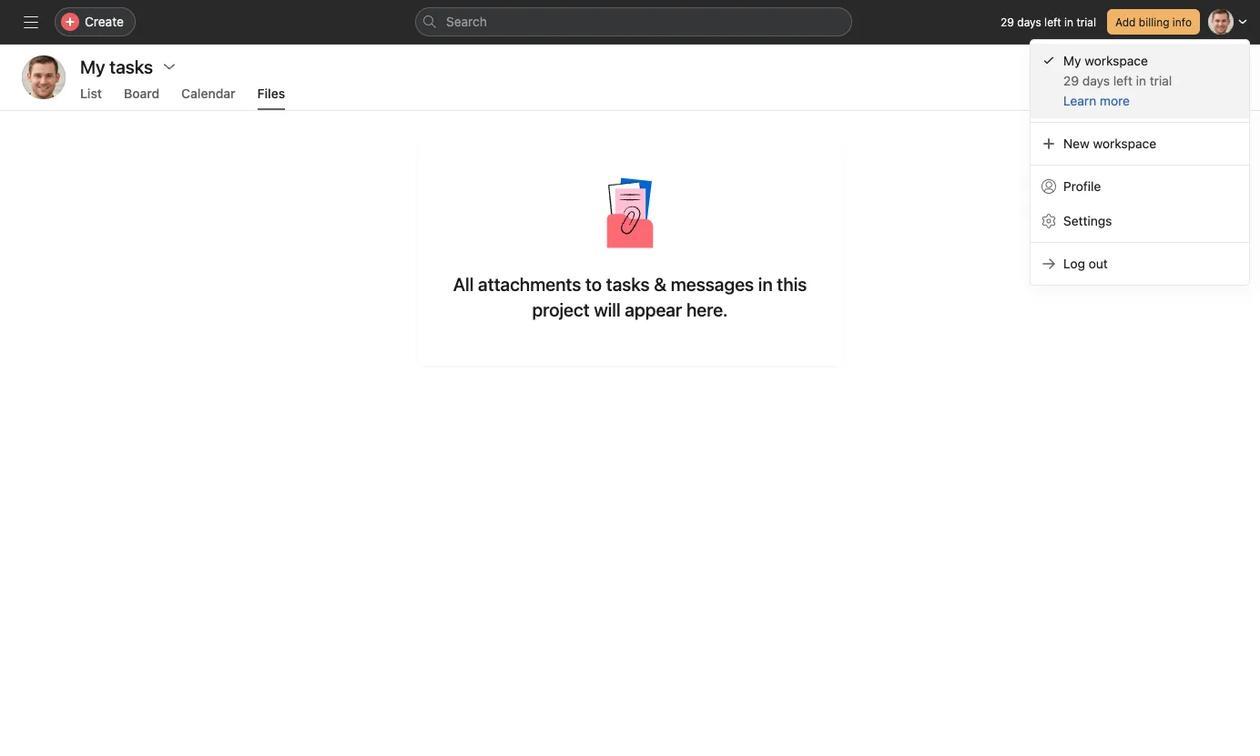 Task type: locate. For each thing, give the bounding box(es) containing it.
tt
[[1214, 15, 1228, 28], [35, 69, 53, 86]]

workspace up share
[[1085, 53, 1148, 68]]

search
[[446, 14, 487, 29]]

info
[[1173, 15, 1192, 28]]

in inside my workspace 29 days left in trial learn more
[[1136, 73, 1146, 88]]

in right share
[[1136, 73, 1146, 88]]

trial right share
[[1150, 73, 1172, 88]]

days inside my workspace 29 days left in trial learn more
[[1083, 73, 1110, 88]]

tt inside dropdown button
[[1214, 15, 1228, 28]]

left up more
[[1114, 73, 1133, 88]]

0 horizontal spatial left
[[1045, 15, 1062, 28]]

0 vertical spatial tt
[[1214, 15, 1228, 28]]

1 vertical spatial 29
[[1064, 73, 1079, 88]]

search button
[[415, 7, 852, 36]]

1 vertical spatial in
[[1136, 73, 1146, 88]]

share button
[[1077, 65, 1138, 90]]

2 vertical spatial in
[[758, 273, 773, 295]]

workspace
[[1085, 53, 1148, 68], [1093, 136, 1157, 151]]

0 vertical spatial left
[[1045, 15, 1062, 28]]

1 horizontal spatial 29
[[1064, 73, 1079, 88]]

1 vertical spatial trial
[[1150, 73, 1172, 88]]

0 vertical spatial workspace
[[1085, 53, 1148, 68]]

0 horizontal spatial tt
[[35, 69, 53, 86]]

radio item
[[1031, 44, 1249, 118]]

tt button
[[22, 56, 66, 99]]

board
[[124, 86, 160, 101]]

left left the add
[[1045, 15, 1062, 28]]

more
[[1100, 93, 1130, 108]]

0 horizontal spatial days
[[1017, 15, 1041, 28]]

new workspace
[[1064, 136, 1157, 151]]

learn more button
[[1064, 93, 1130, 108]]

1 horizontal spatial trial
[[1150, 73, 1172, 88]]

days
[[1017, 15, 1041, 28], [1083, 73, 1110, 88]]

0 vertical spatial trial
[[1077, 15, 1096, 28]]

in left this at top right
[[758, 273, 773, 295]]

tt right the info
[[1214, 15, 1228, 28]]

in
[[1065, 15, 1074, 28], [1136, 73, 1146, 88], [758, 273, 773, 295]]

tt left list at the top
[[35, 69, 53, 86]]

1 horizontal spatial left
[[1114, 73, 1133, 88]]

left inside my workspace 29 days left in trial learn more
[[1114, 73, 1133, 88]]

tt button
[[1207, 5, 1249, 38]]

trial left the add
[[1077, 15, 1096, 28]]

1 horizontal spatial days
[[1083, 73, 1110, 88]]

learn
[[1064, 93, 1097, 108]]

1 vertical spatial tt
[[35, 69, 53, 86]]

calendar
[[181, 86, 236, 101]]

to
[[586, 273, 602, 295]]

1 horizontal spatial tt
[[1214, 15, 1228, 28]]

2 horizontal spatial in
[[1136, 73, 1146, 88]]

new
[[1064, 136, 1090, 151]]

my workspace 29 days left in trial learn more
[[1064, 53, 1172, 108]]

1 horizontal spatial in
[[1065, 15, 1074, 28]]

all attachments to tasks & messages in this project will appear here.
[[453, 273, 807, 320]]

workspace down more
[[1093, 136, 1157, 151]]

search list box
[[415, 7, 852, 36]]

trial
[[1077, 15, 1096, 28], [1150, 73, 1172, 88]]

29
[[1001, 15, 1014, 28], [1064, 73, 1079, 88]]

appear here.
[[625, 299, 728, 320]]

0 vertical spatial in
[[1065, 15, 1074, 28]]

1 vertical spatial days
[[1083, 73, 1110, 88]]

0 horizontal spatial 29
[[1001, 15, 1014, 28]]

create button
[[55, 7, 136, 36]]

project
[[532, 299, 590, 320]]

workspace inside my workspace 29 days left in trial learn more
[[1085, 53, 1148, 68]]

board link
[[124, 86, 160, 110]]

out
[[1089, 256, 1108, 271]]

in up my
[[1065, 15, 1074, 28]]

left
[[1045, 15, 1062, 28], [1114, 73, 1133, 88]]

profile
[[1064, 179, 1101, 194]]

tt inside button
[[35, 69, 53, 86]]

1 vertical spatial workspace
[[1093, 136, 1157, 151]]

workspace for new
[[1093, 136, 1157, 151]]

1 vertical spatial left
[[1114, 73, 1133, 88]]

0 horizontal spatial in
[[758, 273, 773, 295]]

in inside all attachments to tasks & messages in this project will appear here.
[[758, 273, 773, 295]]

attachments
[[478, 273, 581, 295]]



Task type: describe. For each thing, give the bounding box(es) containing it.
0 vertical spatial 29
[[1001, 15, 1014, 28]]

messages
[[671, 273, 754, 295]]

share
[[1100, 71, 1129, 84]]

files
[[257, 86, 285, 101]]

my
[[1064, 53, 1081, 68]]

will
[[594, 299, 621, 320]]

0 horizontal spatial trial
[[1077, 15, 1096, 28]]

list
[[80, 86, 102, 101]]

radio item containing my workspace
[[1031, 44, 1249, 118]]

workspace for my
[[1085, 53, 1148, 68]]

expand sidebar image
[[24, 15, 38, 29]]

log out
[[1064, 256, 1108, 271]]

all
[[453, 273, 474, 295]]

billing
[[1139, 15, 1170, 28]]

files link
[[257, 86, 285, 110]]

list link
[[80, 86, 102, 110]]

my tasks
[[80, 56, 153, 77]]

add
[[1115, 15, 1136, 28]]

this
[[777, 273, 807, 295]]

tasks
[[606, 273, 650, 295]]

log
[[1064, 256, 1085, 271]]

add billing info button
[[1107, 9, 1200, 35]]

show options image
[[162, 59, 177, 74]]

0 vertical spatial days
[[1017, 15, 1041, 28]]

&
[[654, 273, 667, 295]]

29 days left in trial
[[1001, 15, 1096, 28]]

trial inside my workspace 29 days left in trial learn more
[[1150, 73, 1172, 88]]

create
[[85, 14, 124, 29]]

calendar link
[[181, 86, 236, 110]]

29 inside my workspace 29 days left in trial learn more
[[1064, 73, 1079, 88]]

add billing info
[[1115, 15, 1192, 28]]

settings
[[1064, 214, 1112, 229]]



Task type: vqa. For each thing, say whether or not it's contained in the screenshot.
bottom TRIAL
yes



